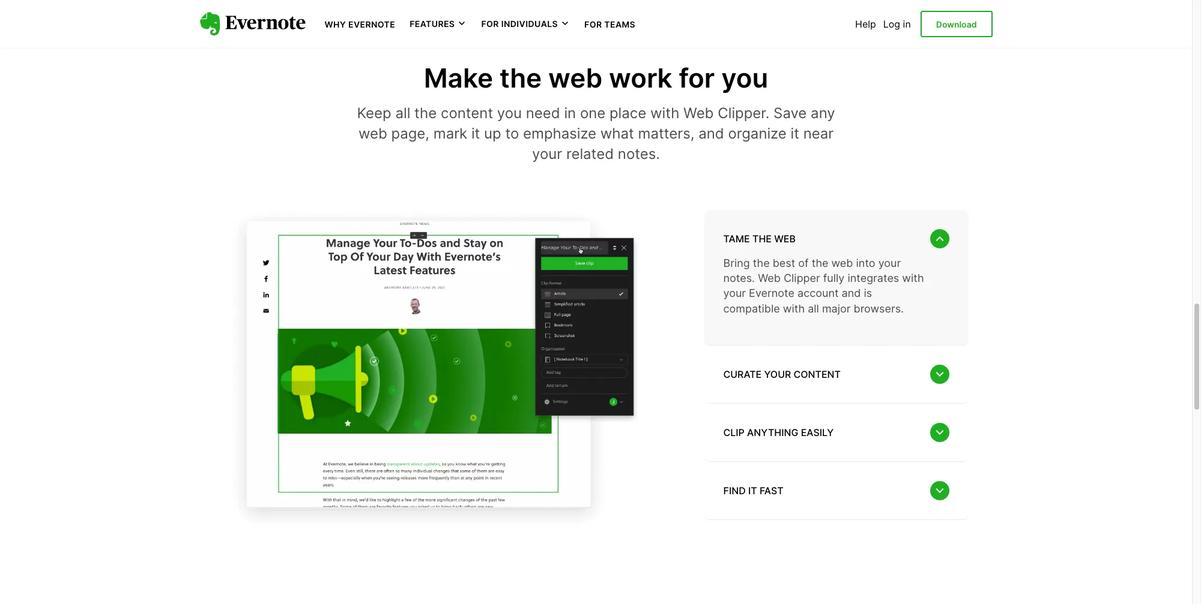 Task type: vqa. For each thing, say whether or not it's contained in the screenshot.
with to the left
yes



Task type: locate. For each thing, give the bounding box(es) containing it.
0 horizontal spatial for
[[481, 19, 499, 29]]

for teams
[[585, 19, 636, 29]]

notes. down bring
[[724, 272, 755, 285]]

1 horizontal spatial with
[[783, 302, 805, 315]]

web inside keep all the content you need in one place with web clipper. save any web page, mark it up to emphasize what matters, and organize it near your related notes.
[[359, 125, 387, 142]]

0 vertical spatial and
[[699, 125, 724, 142]]

why evernote
[[325, 19, 395, 29]]

for
[[481, 19, 499, 29], [585, 19, 602, 29]]

0 horizontal spatial content
[[441, 105, 493, 122]]

notes.
[[618, 145, 660, 163], [724, 272, 755, 285]]

1 vertical spatial and
[[842, 287, 861, 300]]

evernote up compatible
[[749, 287, 795, 300]]

web inside bring the best of the web into your notes. web clipper fully integrates with your evernote account and is compatible with all major browsers.
[[832, 257, 853, 270]]

0 vertical spatial in
[[903, 18, 911, 30]]

it down save
[[791, 125, 800, 142]]

the up need
[[500, 62, 542, 94]]

it left the "up"
[[472, 125, 480, 142]]

1 vertical spatial all
[[808, 302, 819, 315]]

0 vertical spatial evernote
[[348, 19, 395, 29]]

1 horizontal spatial evernote
[[749, 287, 795, 300]]

save
[[774, 105, 807, 122]]

download
[[936, 19, 977, 29]]

0 vertical spatial content
[[441, 105, 493, 122]]

content up the mark
[[441, 105, 493, 122]]

and left is
[[842, 287, 861, 300]]

organize
[[728, 125, 787, 142]]

0 horizontal spatial with
[[651, 105, 680, 122]]

web down the best
[[758, 272, 781, 285]]

evernote inside bring the best of the web into your notes. web clipper fully integrates with your evernote account and is compatible with all major browsers.
[[749, 287, 795, 300]]

anything
[[747, 427, 799, 439]]

with right integrates
[[903, 272, 924, 285]]

what
[[601, 125, 634, 142]]

bring
[[724, 257, 750, 270]]

all down account
[[808, 302, 819, 315]]

1 horizontal spatial you
[[722, 62, 769, 94]]

easily
[[801, 427, 834, 439]]

for inside button
[[481, 19, 499, 29]]

your up compatible
[[724, 287, 746, 300]]

content up easily
[[794, 369, 841, 381]]

with
[[651, 105, 680, 122], [903, 272, 924, 285], [783, 302, 805, 315]]

in inside keep all the content you need in one place with web clipper. save any web page, mark it up to emphasize what matters, and organize it near your related notes.
[[564, 105, 576, 122]]

emphasize
[[523, 125, 597, 142]]

1 vertical spatial in
[[564, 105, 576, 122]]

all
[[396, 105, 411, 122], [808, 302, 819, 315]]

1 horizontal spatial it
[[748, 485, 757, 497]]

your right curate
[[764, 369, 791, 381]]

tame
[[724, 233, 750, 245]]

web up fully at the top right
[[832, 257, 853, 270]]

0 horizontal spatial all
[[396, 105, 411, 122]]

1 vertical spatial evernote
[[749, 287, 795, 300]]

download link
[[921, 11, 993, 37]]

all inside keep all the content you need in one place with web clipper. save any web page, mark it up to emphasize what matters, and organize it near your related notes.
[[396, 105, 411, 122]]

and down the clipper. at the right of page
[[699, 125, 724, 142]]

you up to
[[497, 105, 522, 122]]

clip
[[724, 427, 745, 439]]

content inside keep all the content you need in one place with web clipper. save any web page, mark it up to emphasize what matters, and organize it near your related notes.
[[441, 105, 493, 122]]

log
[[884, 18, 901, 30]]

1 vertical spatial web
[[758, 272, 781, 285]]

keep all the content you need in one place with web clipper. save any web page, mark it up to emphasize what matters, and organize it near your related notes.
[[357, 105, 835, 163]]

it right find
[[748, 485, 757, 497]]

0 horizontal spatial in
[[564, 105, 576, 122]]

0 vertical spatial web
[[684, 105, 714, 122]]

fully
[[824, 272, 845, 285]]

evernote right why
[[348, 19, 395, 29]]

all up page,
[[396, 105, 411, 122]]

why evernote link
[[325, 18, 395, 30]]

0 vertical spatial you
[[722, 62, 769, 94]]

find it fast
[[724, 485, 784, 497]]

clip anything easily
[[724, 427, 834, 439]]

in right log
[[903, 18, 911, 30]]

notes. down what
[[618, 145, 660, 163]]

0 horizontal spatial notes.
[[618, 145, 660, 163]]

one
[[580, 105, 606, 122]]

it
[[472, 125, 480, 142], [791, 125, 800, 142], [748, 485, 757, 497]]

0 horizontal spatial you
[[497, 105, 522, 122]]

2 vertical spatial with
[[783, 302, 805, 315]]

web
[[684, 105, 714, 122], [758, 272, 781, 285]]

1 horizontal spatial and
[[842, 287, 861, 300]]

work
[[609, 62, 673, 94]]

1 vertical spatial with
[[903, 272, 924, 285]]

features
[[410, 19, 455, 29]]

1 horizontal spatial for
[[585, 19, 602, 29]]

1 vertical spatial you
[[497, 105, 522, 122]]

tame the web
[[724, 233, 796, 245]]

1 horizontal spatial content
[[794, 369, 841, 381]]

web down keep
[[359, 125, 387, 142]]

help link
[[856, 18, 876, 30]]

the
[[500, 62, 542, 94], [415, 105, 437, 122], [753, 233, 772, 245], [753, 257, 770, 270], [812, 257, 829, 270]]

the right tame
[[753, 233, 772, 245]]

1 vertical spatial notes.
[[724, 272, 755, 285]]

2 horizontal spatial with
[[903, 272, 924, 285]]

evernote
[[348, 19, 395, 29], [749, 287, 795, 300]]

for left individuals
[[481, 19, 499, 29]]

0 vertical spatial all
[[396, 105, 411, 122]]

page,
[[391, 125, 430, 142]]

with up matters,
[[651, 105, 680, 122]]

0 horizontal spatial evernote
[[348, 19, 395, 29]]

1 horizontal spatial web
[[758, 272, 781, 285]]

keep
[[357, 105, 392, 122]]

1 horizontal spatial notes.
[[724, 272, 755, 285]]

browsers.
[[854, 302, 904, 315]]

and
[[699, 125, 724, 142], [842, 287, 861, 300]]

you up the clipper. at the right of page
[[722, 62, 769, 94]]

mark
[[434, 125, 467, 142]]

in
[[903, 18, 911, 30], [564, 105, 576, 122]]

your down emphasize at the top
[[532, 145, 562, 163]]

into
[[856, 257, 876, 270]]

content
[[441, 105, 493, 122], [794, 369, 841, 381]]

in up emphasize at the top
[[564, 105, 576, 122]]

your inside keep all the content you need in one place with web clipper. save any web page, mark it up to emphasize what matters, and organize it near your related notes.
[[532, 145, 562, 163]]

0 vertical spatial with
[[651, 105, 680, 122]]

near
[[804, 125, 834, 142]]

0 horizontal spatial web
[[684, 105, 714, 122]]

and inside bring the best of the web into your notes. web clipper fully integrates with your evernote account and is compatible with all major browsers.
[[842, 287, 861, 300]]

bring the best of the web into your notes. web clipper fully integrates with your evernote account and is compatible with all major browsers.
[[724, 257, 924, 315]]

related
[[566, 145, 614, 163]]

web
[[549, 62, 603, 94], [359, 125, 387, 142], [774, 233, 796, 245], [832, 257, 853, 270]]

1 horizontal spatial in
[[903, 18, 911, 30]]

web inside bring the best of the web into your notes. web clipper fully integrates with your evernote account and is compatible with all major browsers.
[[758, 272, 781, 285]]

the left the best
[[753, 257, 770, 270]]

web up the best
[[774, 233, 796, 245]]

clipper.
[[718, 105, 770, 122]]

web down the for
[[684, 105, 714, 122]]

with down account
[[783, 302, 805, 315]]

you
[[722, 62, 769, 94], [497, 105, 522, 122]]

up
[[484, 125, 501, 142]]

0 vertical spatial notes.
[[618, 145, 660, 163]]

teams
[[605, 19, 636, 29]]

0 horizontal spatial and
[[699, 125, 724, 142]]

for left teams
[[585, 19, 602, 29]]

1 horizontal spatial all
[[808, 302, 819, 315]]

the up page,
[[415, 105, 437, 122]]

your
[[532, 145, 562, 163], [879, 257, 901, 270], [724, 287, 746, 300], [764, 369, 791, 381]]



Task type: describe. For each thing, give the bounding box(es) containing it.
for individuals
[[481, 19, 558, 29]]

0 horizontal spatial it
[[472, 125, 480, 142]]

the inside keep all the content you need in one place with web clipper. save any web page, mark it up to emphasize what matters, and organize it near your related notes.
[[415, 105, 437, 122]]

need
[[526, 105, 560, 122]]

and inside keep all the content you need in one place with web clipper. save any web page, mark it up to emphasize what matters, and organize it near your related notes.
[[699, 125, 724, 142]]

find
[[724, 485, 746, 497]]

clipper
[[784, 272, 820, 285]]

web up one
[[549, 62, 603, 94]]

to
[[505, 125, 519, 142]]

web capture evernote webclipper image
[[200, 198, 680, 533]]

the for bring
[[753, 257, 770, 270]]

account
[[798, 287, 839, 300]]

2 horizontal spatial it
[[791, 125, 800, 142]]

for individuals button
[[481, 18, 570, 30]]

log in
[[884, 18, 911, 30]]

evernote logo image
[[200, 12, 305, 36]]

notes. inside bring the best of the web into your notes. web clipper fully integrates with your evernote account and is compatible with all major browsers.
[[724, 272, 755, 285]]

with inside keep all the content you need in one place with web clipper. save any web page, mark it up to emphasize what matters, and organize it near your related notes.
[[651, 105, 680, 122]]

matters,
[[638, 125, 695, 142]]

individuals
[[501, 19, 558, 29]]

features button
[[410, 18, 467, 30]]

compatible
[[724, 302, 780, 315]]

for teams link
[[585, 18, 636, 30]]

make
[[424, 62, 493, 94]]

of
[[799, 257, 809, 270]]

fast
[[760, 485, 784, 497]]

curate
[[724, 369, 762, 381]]

place
[[610, 105, 647, 122]]

is
[[864, 287, 872, 300]]

the for make
[[500, 62, 542, 94]]

for for for teams
[[585, 19, 602, 29]]

why
[[325, 19, 346, 29]]

help
[[856, 18, 876, 30]]

web inside keep all the content you need in one place with web clipper. save any web page, mark it up to emphasize what matters, and organize it near your related notes.
[[684, 105, 714, 122]]

best
[[773, 257, 796, 270]]

for
[[679, 62, 715, 94]]

curate your content
[[724, 369, 841, 381]]

notes. inside keep all the content you need in one place with web clipper. save any web page, mark it up to emphasize what matters, and organize it near your related notes.
[[618, 145, 660, 163]]

the for tame
[[753, 233, 772, 245]]

1 vertical spatial content
[[794, 369, 841, 381]]

for for for individuals
[[481, 19, 499, 29]]

you inside keep all the content you need in one place with web clipper. save any web page, mark it up to emphasize what matters, and organize it near your related notes.
[[497, 105, 522, 122]]

make the web work for you
[[424, 62, 769, 94]]

the right of in the top of the page
[[812, 257, 829, 270]]

all inside bring the best of the web into your notes. web clipper fully integrates with your evernote account and is compatible with all major browsers.
[[808, 302, 819, 315]]

your up integrates
[[879, 257, 901, 270]]

log in link
[[884, 18, 911, 30]]

any
[[811, 105, 835, 122]]

major
[[822, 302, 851, 315]]

integrates
[[848, 272, 900, 285]]



